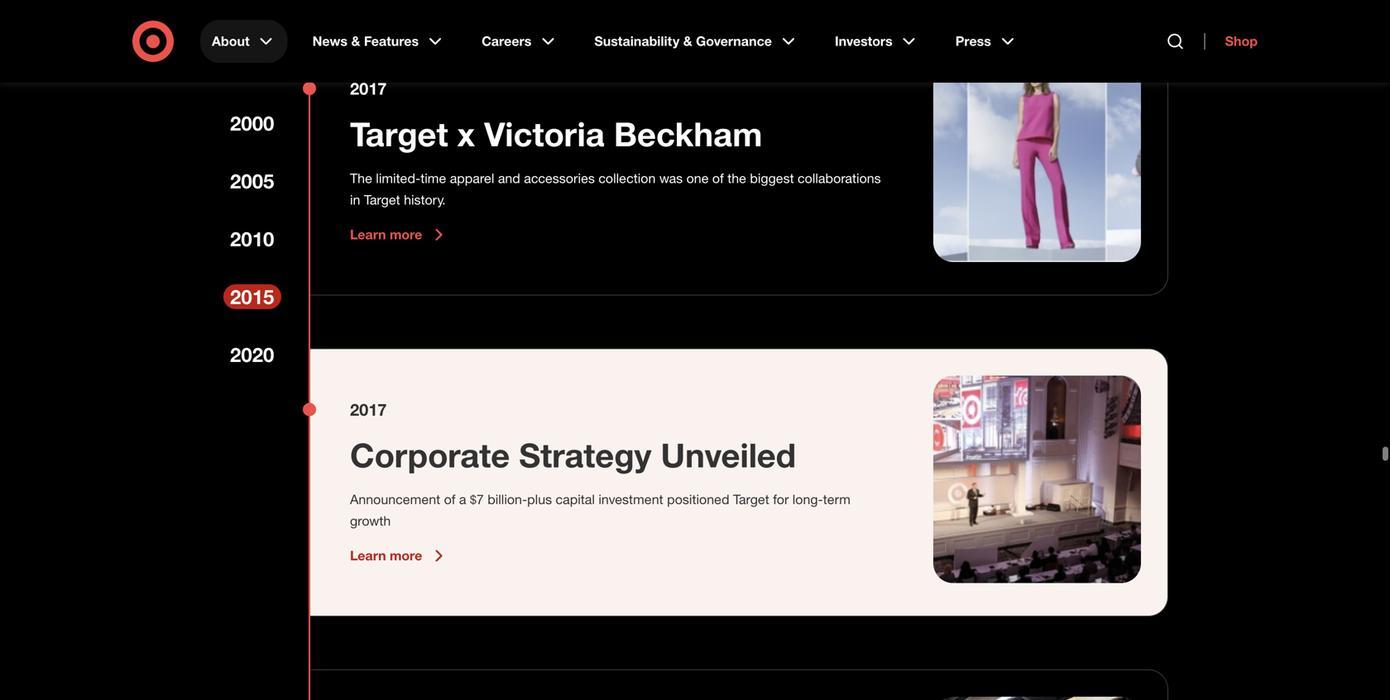 Task type: describe. For each thing, give the bounding box(es) containing it.
2020
[[230, 343, 274, 367]]

investors
[[835, 33, 893, 49]]

2020 link
[[223, 343, 281, 367]]

learn more button for corporate
[[350, 547, 449, 567]]

a group of people posing for a photo image
[[933, 55, 1141, 262]]

careers link
[[470, 20, 570, 63]]

2010
[[230, 227, 274, 251]]

sustainability
[[594, 33, 680, 49]]

features
[[364, 33, 419, 49]]

governance
[[696, 33, 772, 49]]

more for corporate
[[390, 548, 422, 565]]

term
[[823, 492, 851, 508]]

beckham
[[614, 114, 762, 155]]

sustainability & governance link
[[583, 20, 810, 63]]

learn more for target x victoria beckham
[[350, 227, 422, 243]]

collection
[[599, 171, 656, 187]]

in
[[350, 192, 360, 208]]

was
[[659, 171, 683, 187]]

announcement of a $7 billion-plus capital investment positioned target for long-term growth
[[350, 492, 851, 530]]

growth
[[350, 514, 391, 530]]

learn more button for target
[[350, 225, 449, 245]]

press link
[[944, 20, 1029, 63]]

sustainability & governance
[[594, 33, 772, 49]]

the limited-time apparel and accessories collection was one of the biggest collaborations in target history.
[[350, 171, 881, 208]]

plus
[[527, 492, 552, 508]]

for
[[773, 492, 789, 508]]

corporate strategy unveiled button
[[350, 435, 796, 476]]

learn for corporate
[[350, 548, 386, 565]]

the
[[727, 171, 746, 187]]

learn more for corporate strategy unveiled
[[350, 548, 422, 565]]

announcement
[[350, 492, 440, 508]]

strategy
[[519, 435, 652, 476]]

shop link
[[1204, 33, 1258, 50]]

2000 link
[[223, 111, 281, 136]]

& for features
[[351, 33, 360, 49]]

positioned
[[667, 492, 729, 508]]

& for governance
[[683, 33, 692, 49]]

careers
[[482, 33, 531, 49]]

limited-
[[376, 171, 421, 187]]

collaborations
[[798, 171, 881, 187]]

capital
[[556, 492, 595, 508]]

2005 link
[[223, 169, 281, 194]]

news
[[312, 33, 348, 49]]



Task type: vqa. For each thing, say whether or not it's contained in the screenshot.
topmost Learn
yes



Task type: locate. For each thing, give the bounding box(es) containing it.
the
[[350, 171, 372, 187]]

learn more
[[350, 227, 422, 243], [350, 548, 422, 565]]

1 vertical spatial 2017
[[350, 400, 387, 420]]

2010 link
[[223, 227, 281, 252]]

1 horizontal spatial of
[[712, 171, 724, 187]]

& inside news & features link
[[351, 33, 360, 49]]

0 horizontal spatial of
[[444, 492, 455, 508]]

investment
[[599, 492, 663, 508]]

of left the
[[712, 171, 724, 187]]

apparel
[[450, 171, 494, 187]]

2015 link
[[223, 285, 281, 309]]

2 2017 from the top
[[350, 400, 387, 420]]

target inside announcement of a $7 billion-plus capital investment positioned target for long-term growth
[[733, 492, 769, 508]]

learn down growth
[[350, 548, 386, 565]]

learn more down growth
[[350, 548, 422, 565]]

more down growth
[[390, 548, 422, 565]]

news & features
[[312, 33, 419, 49]]

news & features link
[[301, 20, 457, 63]]

2 learn more from the top
[[350, 548, 422, 565]]

1 learn more from the top
[[350, 227, 422, 243]]

target
[[350, 114, 448, 155], [364, 192, 400, 208], [733, 492, 769, 508]]

1 vertical spatial target
[[364, 192, 400, 208]]

1 more from the top
[[390, 227, 422, 243]]

2 more from the top
[[390, 548, 422, 565]]

learn more button down growth
[[350, 547, 449, 567]]

target down "limited-"
[[364, 192, 400, 208]]

2 learn more button from the top
[[350, 547, 449, 567]]

shop
[[1225, 33, 1258, 49]]

0 vertical spatial learn more
[[350, 227, 422, 243]]

&
[[351, 33, 360, 49], [683, 33, 692, 49]]

0 vertical spatial of
[[712, 171, 724, 187]]

learn more button
[[350, 225, 449, 245], [350, 547, 449, 567]]

accessories
[[524, 171, 595, 187]]

2017 up corporate
[[350, 400, 387, 420]]

1 vertical spatial learn
[[350, 548, 386, 565]]

& right news
[[351, 33, 360, 49]]

& inside 'sustainability & governance' link
[[683, 33, 692, 49]]

1 learn from the top
[[350, 227, 386, 243]]

1 vertical spatial more
[[390, 548, 422, 565]]

$7
[[470, 492, 484, 508]]

and
[[498, 171, 520, 187]]

2 & from the left
[[683, 33, 692, 49]]

one
[[686, 171, 709, 187]]

1 horizontal spatial &
[[683, 33, 692, 49]]

target x victoria beckham
[[350, 114, 762, 155]]

2015
[[230, 285, 274, 309]]

0 vertical spatial more
[[390, 227, 422, 243]]

learn down in
[[350, 227, 386, 243]]

target inside target x victoria beckham button
[[350, 114, 448, 155]]

1 learn more button from the top
[[350, 225, 449, 245]]

x
[[457, 114, 475, 155]]

corporate
[[350, 435, 510, 476]]

a
[[459, 492, 466, 508]]

biggest
[[750, 171, 794, 187]]

2 vertical spatial target
[[733, 492, 769, 508]]

investors link
[[823, 20, 931, 63]]

about link
[[200, 20, 288, 63]]

2017
[[350, 79, 387, 99], [350, 400, 387, 420]]

1 2017 from the top
[[350, 79, 387, 99]]

time
[[421, 171, 446, 187]]

more
[[390, 227, 422, 243], [390, 548, 422, 565]]

history.
[[404, 192, 446, 208]]

target up "limited-"
[[350, 114, 448, 155]]

0 vertical spatial learn
[[350, 227, 386, 243]]

& left governance
[[683, 33, 692, 49]]

0 vertical spatial learn more button
[[350, 225, 449, 245]]

victoria
[[484, 114, 605, 155]]

2017 for corporate strategy unveiled
[[350, 400, 387, 420]]

press
[[955, 33, 991, 49]]

of inside the limited-time apparel and accessories collection was one of the biggest collaborations in target history.
[[712, 171, 724, 187]]

1 vertical spatial of
[[444, 492, 455, 508]]

learn more button down history.
[[350, 225, 449, 245]]

learn more down in
[[350, 227, 422, 243]]

corporate strategy unveiled
[[350, 435, 796, 476]]

2017 down news & features on the top left of page
[[350, 79, 387, 99]]

of
[[712, 171, 724, 187], [444, 492, 455, 508]]

billion-
[[488, 492, 527, 508]]

more for target
[[390, 227, 422, 243]]

2017 for target x victoria beckham
[[350, 79, 387, 99]]

2000
[[230, 111, 274, 135]]

more down history.
[[390, 227, 422, 243]]

target x victoria beckham button
[[350, 114, 762, 155]]

of left a
[[444, 492, 455, 508]]

a person standing on a stage in front of an audience image
[[933, 376, 1141, 584]]

about
[[212, 33, 250, 49]]

0 vertical spatial 2017
[[350, 79, 387, 99]]

long-
[[792, 492, 823, 508]]

1 & from the left
[[351, 33, 360, 49]]

1 vertical spatial learn more
[[350, 548, 422, 565]]

learn
[[350, 227, 386, 243], [350, 548, 386, 565]]

learn for target
[[350, 227, 386, 243]]

2005
[[230, 169, 274, 193]]

0 horizontal spatial &
[[351, 33, 360, 49]]

target left for
[[733, 492, 769, 508]]

target inside the limited-time apparel and accessories collection was one of the biggest collaborations in target history.
[[364, 192, 400, 208]]

2 learn from the top
[[350, 548, 386, 565]]

unveiled
[[661, 435, 796, 476]]

0 vertical spatial target
[[350, 114, 448, 155]]

of inside announcement of a $7 billion-plus capital investment positioned target for long-term growth
[[444, 492, 455, 508]]

1 vertical spatial learn more button
[[350, 547, 449, 567]]



